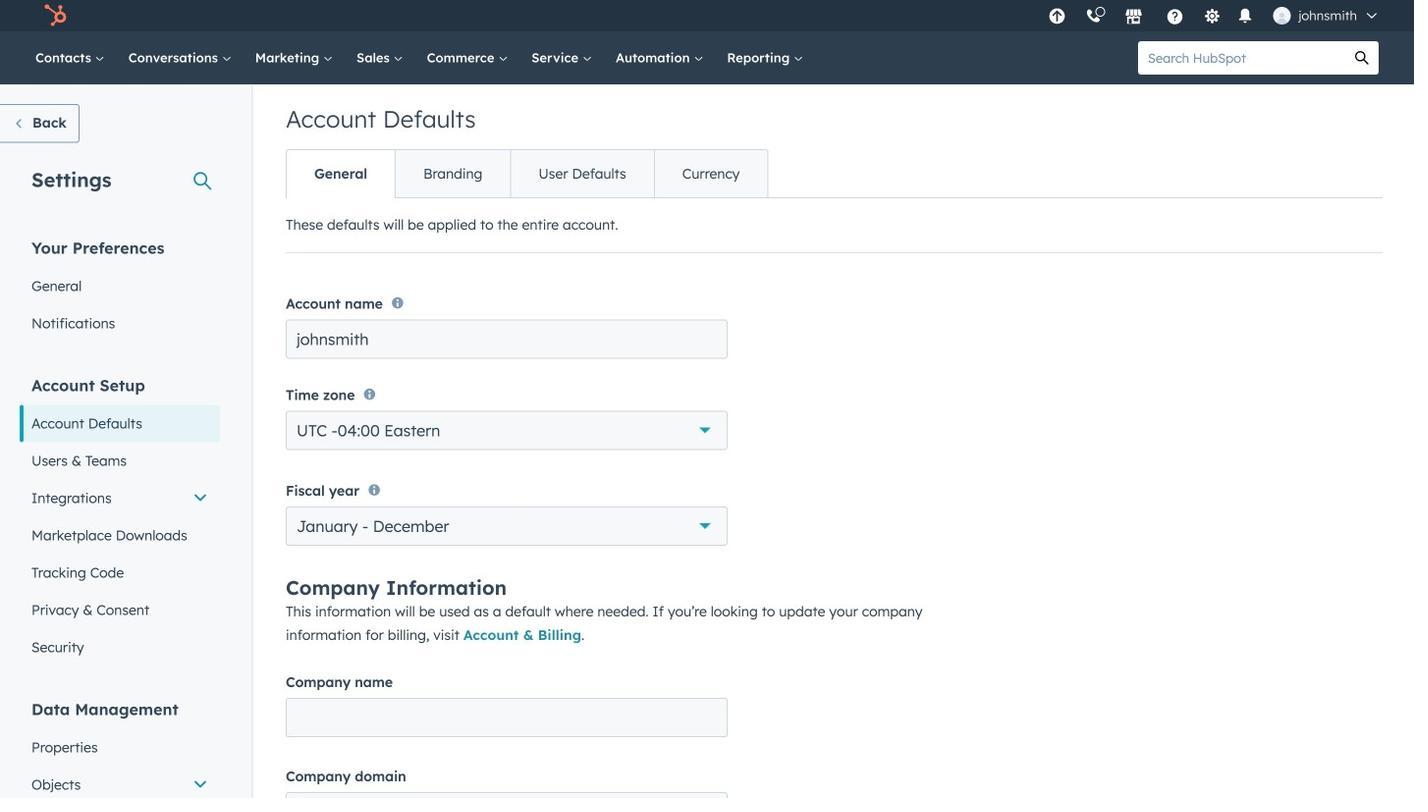 Task type: describe. For each thing, give the bounding box(es) containing it.
account setup element
[[20, 375, 220, 667]]

marketplaces image
[[1125, 9, 1143, 27]]

Search HubSpot search field
[[1139, 41, 1346, 75]]

john smith image
[[1274, 7, 1291, 25]]



Task type: locate. For each thing, give the bounding box(es) containing it.
data management element
[[20, 699, 220, 799]]

None text field
[[286, 320, 728, 359], [286, 699, 728, 738], [286, 320, 728, 359], [286, 699, 728, 738]]

your preferences element
[[20, 237, 220, 342]]

menu
[[1039, 0, 1391, 31]]

navigation
[[286, 149, 769, 198]]

None text field
[[286, 793, 728, 799]]



Task type: vqa. For each thing, say whether or not it's contained in the screenshot.
Terry Turtle "icon"
no



